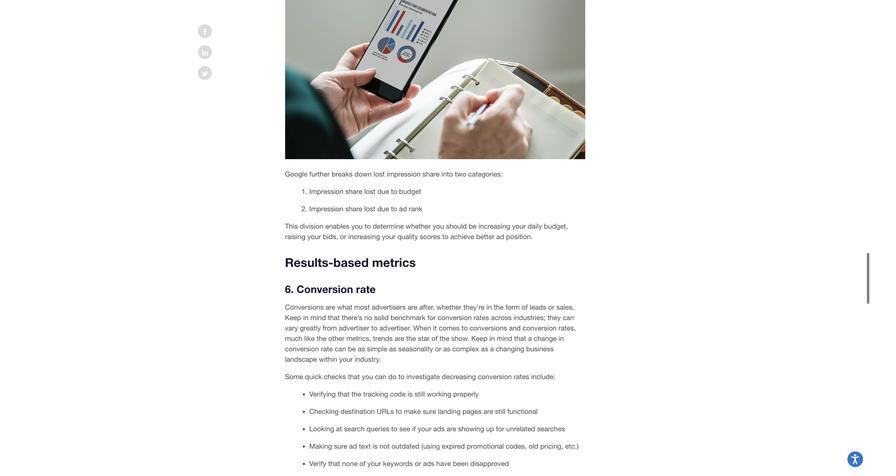 Task type: describe. For each thing, give the bounding box(es) containing it.
2 as from the left
[[390, 345, 397, 353]]

that down checks
[[338, 390, 350, 398]]

show.
[[452, 335, 470, 343]]

to down the should
[[443, 233, 449, 241]]

after,
[[420, 303, 435, 311]]

changing
[[496, 345, 525, 353]]

1 horizontal spatial can
[[375, 373, 387, 381]]

to down no
[[372, 324, 378, 332]]

not
[[380, 442, 390, 450]]

vary
[[285, 324, 298, 332]]

decreasing
[[442, 373, 476, 381]]

landscape
[[285, 355, 317, 363]]

0 horizontal spatial ad
[[349, 442, 357, 450]]

impression share lost due to budget
[[310, 187, 421, 195]]

conversion down changing in the bottom of the page
[[478, 373, 512, 381]]

1 as from the left
[[358, 345, 365, 353]]

0 vertical spatial a
[[529, 335, 532, 343]]

verify
[[310, 460, 327, 468]]

1 horizontal spatial is
[[408, 390, 413, 398]]

to left make
[[396, 408, 402, 416]]

properly
[[454, 390, 479, 398]]

ad inside this division enables you to determine whether you should be increasing your daily budget, raising your bids, or increasing your quality scores to achieve better ad position.
[[497, 233, 505, 241]]

to right do
[[399, 373, 405, 381]]

are up expired
[[447, 425, 457, 433]]

0 vertical spatial lost
[[374, 170, 385, 178]]

1 vertical spatial mind
[[497, 335, 513, 343]]

whether inside conversions are what most advertisers are after, whether they're in the form of leads or sales. keep in mind that there's no solid benchmark for conversion rates across industries; they can vary greatly from advertiser to advertiser. when it comes to conversions and conversion rates, much like the other metrics, trends are the star of the show. keep in mind that a change in conversion rate can be as simple as seasonality or as complex as a changing business landscape within your industry.
[[437, 303, 462, 311]]

industries;
[[514, 314, 546, 322]]

breaks
[[332, 170, 353, 178]]

achieve
[[451, 233, 475, 241]]

to up determine
[[391, 205, 398, 213]]

impression share lost due to ad rank
[[310, 205, 423, 213]]

other
[[329, 335, 345, 343]]

industry.
[[355, 355, 381, 363]]

from
[[323, 324, 337, 332]]

do
[[389, 373, 397, 381]]

0 vertical spatial mind
[[311, 314, 326, 322]]

they're
[[464, 303, 485, 311]]

are up benchmark
[[408, 303, 418, 311]]

business
[[527, 345, 554, 353]]

metrics,
[[347, 335, 372, 343]]

results-
[[285, 255, 334, 270]]

rank
[[409, 205, 423, 213]]

budget,
[[544, 222, 568, 230]]

there's
[[342, 314, 363, 322]]

verifying
[[310, 390, 336, 398]]

seasonality
[[399, 345, 433, 353]]

to left 'see'
[[392, 425, 398, 433]]

this
[[285, 222, 298, 230]]

you up "scores"
[[433, 222, 444, 230]]

1 vertical spatial of
[[432, 335, 438, 343]]

up
[[486, 425, 494, 433]]

0 horizontal spatial of
[[360, 460, 366, 468]]

most
[[354, 303, 370, 311]]

checking destination urls to make sure landing pages are still functional
[[310, 408, 538, 416]]

rates inside conversions are what most advertisers are after, whether they're in the form of leads or sales. keep in mind that there's no solid benchmark for conversion rates across industries; they can vary greatly from advertiser to advertiser. when it comes to conversions and conversion rates, much like the other metrics, trends are the star of the show. keep in mind that a change in conversion rate can be as simple as seasonality or as complex as a changing business landscape within your industry.
[[474, 314, 489, 322]]

the up across
[[494, 303, 504, 311]]

are down advertiser.
[[395, 335, 405, 343]]

pricing,
[[541, 442, 564, 450]]

if
[[413, 425, 416, 433]]

complex
[[453, 345, 479, 353]]

division
[[300, 222, 324, 230]]

expired
[[442, 442, 465, 450]]

investigate
[[407, 373, 440, 381]]

open accessibe: accessibility options, statement and help image
[[852, 454, 860, 464]]

lost for ad
[[365, 205, 376, 213]]

greatly
[[300, 324, 321, 332]]

6.
[[285, 283, 294, 295]]

(using
[[422, 442, 440, 450]]

rate inside conversions are what most advertisers are after, whether they're in the form of leads or sales. keep in mind that there's no solid benchmark for conversion rates across industries; they can vary greatly from advertiser to advertiser. when it comes to conversions and conversion rates, much like the other metrics, trends are the star of the show. keep in mind that a change in conversion rate can be as simple as seasonality or as complex as a changing business landscape within your industry.
[[321, 345, 333, 353]]

like
[[305, 335, 315, 343]]

tracking
[[364, 390, 389, 398]]

search
[[344, 425, 365, 433]]

3 as from the left
[[444, 345, 451, 353]]

1 vertical spatial ads
[[423, 460, 435, 468]]

into
[[442, 170, 453, 178]]

much
[[285, 335, 303, 343]]

landing
[[438, 408, 461, 416]]

keywords
[[383, 460, 413, 468]]

advertiser.
[[380, 324, 412, 332]]

when
[[414, 324, 432, 332]]

for inside conversions are what most advertisers are after, whether they're in the form of leads or sales. keep in mind that there's no solid benchmark for conversion rates across industries; they can vary greatly from advertiser to advertiser. when it comes to conversions and conversion rates, much like the other metrics, trends are the star of the show. keep in mind that a change in conversion rate can be as simple as seasonality or as complex as a changing business landscape within your industry.
[[428, 314, 436, 322]]

or down it
[[435, 345, 442, 353]]

this division enables you to determine whether you should be increasing your daily budget, raising your bids, or increasing your quality scores to achieve better ad position.
[[285, 222, 568, 241]]

metrics
[[372, 255, 416, 270]]

some
[[285, 373, 303, 381]]

your down determine
[[382, 233, 396, 241]]

star
[[418, 335, 430, 343]]

been
[[453, 460, 469, 468]]

1 vertical spatial increasing
[[349, 233, 380, 241]]

outdated
[[392, 442, 420, 450]]

no
[[365, 314, 372, 322]]

two
[[455, 170, 467, 178]]

include:
[[532, 373, 556, 381]]

down
[[355, 170, 372, 178]]

disapproved
[[471, 460, 509, 468]]

conversion up change at right
[[523, 324, 557, 332]]

rates,
[[559, 324, 576, 332]]

0 vertical spatial share
[[423, 170, 440, 178]]

0 vertical spatial rate
[[356, 283, 376, 295]]

working
[[427, 390, 452, 398]]

see
[[400, 425, 411, 433]]

searches
[[538, 425, 566, 433]]

0 vertical spatial ad
[[399, 205, 407, 213]]



Task type: vqa. For each thing, say whether or not it's contained in the screenshot.
rate within the CONVERSIONS ARE WHAT MOST ADVERTISERS ARE AFTER, WHETHER THEY'RE IN THE FORM OF LEADS OR SALES. KEEP IN MIND THAT THERE'S NO SOLID BENCHMARK FOR CONVERSION RATES ACROSS INDUSTRIES; THEY CAN VARY GREATLY FROM ADVERTISER TO ADVERTISER. WHEN IT COMES TO CONVERSIONS AND CONVERSION RATES, MUCH LIKE THE OTHER METRICS, TRENDS ARE THE STAR OF THE SHOW. KEEP IN MIND THAT A CHANGE IN CONVERSION RATE CAN BE AS SIMPLE AS SEASONALITY OR AS COMPLEX AS A CHANGING BUSINESS LANDSCAPE WITHIN YOUR INDUSTRY.
yes



Task type: locate. For each thing, give the bounding box(es) containing it.
checks
[[324, 373, 346, 381]]

can down other
[[335, 345, 346, 353]]

0 horizontal spatial be
[[348, 345, 356, 353]]

rate
[[356, 283, 376, 295], [321, 345, 333, 353]]

is right code
[[408, 390, 413, 398]]

ad left the rank
[[399, 205, 407, 213]]

is
[[408, 390, 413, 398], [373, 442, 378, 450]]

conversion
[[297, 283, 353, 295]]

share for impression share lost due to ad rank
[[346, 205, 363, 213]]

2 due from the top
[[378, 205, 389, 213]]

0 vertical spatial impression
[[310, 187, 344, 195]]

or
[[340, 233, 347, 241], [549, 303, 555, 311], [435, 345, 442, 353], [415, 460, 421, 468]]

share down the down
[[346, 187, 363, 195]]

sure
[[423, 408, 436, 416], [334, 442, 348, 450]]

is left not
[[373, 442, 378, 450]]

or down enables
[[340, 233, 347, 241]]

across
[[491, 314, 512, 322]]

0 horizontal spatial for
[[428, 314, 436, 322]]

share for impression share lost due to budget
[[346, 187, 363, 195]]

you
[[352, 222, 363, 230], [433, 222, 444, 230], [362, 373, 373, 381]]

impression up enables
[[310, 205, 344, 213]]

should
[[446, 222, 467, 230]]

based
[[334, 255, 369, 270]]

enables
[[326, 222, 350, 230]]

as
[[358, 345, 365, 353], [390, 345, 397, 353], [444, 345, 451, 353], [481, 345, 489, 353]]

that left none
[[328, 460, 340, 468]]

or right "keywords"
[[415, 460, 421, 468]]

still
[[415, 390, 425, 398], [496, 408, 506, 416]]

1 vertical spatial share
[[346, 187, 363, 195]]

0 horizontal spatial keep
[[285, 314, 301, 322]]

2 horizontal spatial ad
[[497, 233, 505, 241]]

ad right the better
[[497, 233, 505, 241]]

it
[[433, 324, 437, 332]]

daily
[[528, 222, 543, 230]]

a
[[529, 335, 532, 343], [490, 345, 494, 353]]

due down google further breaks down lost impression share into two categories:
[[378, 187, 389, 195]]

for right up
[[496, 425, 505, 433]]

1 horizontal spatial for
[[496, 425, 505, 433]]

bids,
[[323, 233, 338, 241]]

the right like
[[317, 335, 327, 343]]

4 as from the left
[[481, 345, 489, 353]]

for
[[428, 314, 436, 322], [496, 425, 505, 433]]

none
[[342, 460, 358, 468]]

of down it
[[432, 335, 438, 343]]

0 vertical spatial whether
[[406, 222, 431, 230]]

your right within
[[339, 355, 353, 363]]

2 horizontal spatial of
[[522, 303, 528, 311]]

making sure ad text is not outdated (using expired promotional codes, old pricing, etc.)
[[310, 442, 579, 450]]

pie and bar charts showing ppc impression share image
[[285, 0, 586, 159]]

advertiser
[[339, 324, 370, 332]]

0 vertical spatial increasing
[[479, 222, 511, 230]]

your inside conversions are what most advertisers are after, whether they're in the form of leads or sales. keep in mind that there's no solid benchmark for conversion rates across industries; they can vary greatly from advertiser to advertiser. when it comes to conversions and conversion rates, much like the other metrics, trends are the star of the show. keep in mind that a change in conversion rate can be as simple as seasonality or as complex as a changing business landscape within your industry.
[[339, 355, 353, 363]]

you down industry. on the bottom left of page
[[362, 373, 373, 381]]

are
[[326, 303, 336, 311], [408, 303, 418, 311], [395, 335, 405, 343], [484, 408, 494, 416], [447, 425, 457, 433]]

what
[[338, 303, 353, 311]]

conversion up comes
[[438, 314, 472, 322]]

1 impression from the top
[[310, 187, 344, 195]]

0 vertical spatial due
[[378, 187, 389, 195]]

2 vertical spatial lost
[[365, 205, 376, 213]]

lost right the down
[[374, 170, 385, 178]]

be inside conversions are what most advertisers are after, whether they're in the form of leads or sales. keep in mind that there's no solid benchmark for conversion rates across industries; they can vary greatly from advertiser to advertiser. when it comes to conversions and conversion rates, much like the other metrics, trends are the star of the show. keep in mind that a change in conversion rate can be as simple as seasonality or as complex as a changing business landscape within your industry.
[[348, 345, 356, 353]]

promotional
[[467, 442, 504, 450]]

can up rates, at the bottom
[[563, 314, 574, 322]]

codes,
[[506, 442, 527, 450]]

ad left text
[[349, 442, 357, 450]]

1 horizontal spatial rates
[[514, 373, 530, 381]]

1 vertical spatial impression
[[310, 205, 344, 213]]

whether inside this division enables you to determine whether you should be increasing your daily budget, raising your bids, or increasing your quality scores to achieve better ad position.
[[406, 222, 431, 230]]

to down "impression share lost due to ad rank"
[[365, 222, 371, 230]]

0 vertical spatial be
[[469, 222, 477, 230]]

0 horizontal spatial is
[[373, 442, 378, 450]]

whether up 'quality'
[[406, 222, 431, 230]]

a left changing in the bottom of the page
[[490, 345, 494, 353]]

increasing up the better
[[479, 222, 511, 230]]

0 horizontal spatial whether
[[406, 222, 431, 230]]

in
[[487, 303, 492, 311], [303, 314, 309, 322], [490, 335, 495, 343], [559, 335, 564, 343]]

conversions
[[285, 303, 324, 311]]

0 vertical spatial still
[[415, 390, 425, 398]]

or up they
[[549, 303, 555, 311]]

for up it
[[428, 314, 436, 322]]

you down "impression share lost due to ad rank"
[[352, 222, 363, 230]]

2 horizontal spatial can
[[563, 314, 574, 322]]

the down comes
[[440, 335, 450, 343]]

simple
[[367, 345, 388, 353]]

1 vertical spatial rate
[[321, 345, 333, 353]]

conversions are what most advertisers are after, whether they're in the form of leads or sales. keep in mind that there's no solid benchmark for conversion rates across industries; they can vary greatly from advertiser to advertiser. when it comes to conversions and conversion rates, much like the other metrics, trends are the star of the show. keep in mind that a change in conversion rate can be as simple as seasonality or as complex as a changing business landscape within your industry.
[[285, 303, 576, 363]]

6. conversion rate
[[285, 283, 376, 295]]

sales.
[[557, 303, 575, 311]]

1 horizontal spatial whether
[[437, 303, 462, 311]]

lost for budget
[[365, 187, 376, 195]]

to left budget
[[391, 187, 398, 195]]

pages
[[463, 408, 482, 416]]

at
[[336, 425, 342, 433]]

still left functional
[[496, 408, 506, 416]]

0 horizontal spatial rate
[[321, 345, 333, 353]]

facebook image
[[203, 29, 207, 35]]

share
[[423, 170, 440, 178], [346, 187, 363, 195], [346, 205, 363, 213]]

your right if
[[418, 425, 432, 433]]

your down text
[[368, 460, 381, 468]]

1 due from the top
[[378, 187, 389, 195]]

some quick checks that you can do to investigate decreasing conversion rates include:
[[285, 373, 556, 381]]

queries
[[367, 425, 390, 433]]

2 impression from the top
[[310, 205, 344, 213]]

impression down further
[[310, 187, 344, 195]]

to up show.
[[462, 324, 468, 332]]

1 horizontal spatial keep
[[472, 335, 488, 343]]

that down and
[[515, 335, 527, 343]]

mind up greatly
[[311, 314, 326, 322]]

mind
[[311, 314, 326, 322], [497, 335, 513, 343]]

0 horizontal spatial rates
[[474, 314, 489, 322]]

and
[[509, 324, 521, 332]]

making
[[310, 442, 332, 450]]

conversion up landscape
[[285, 345, 319, 353]]

the up destination
[[352, 390, 362, 398]]

benchmark
[[391, 314, 426, 322]]

1 horizontal spatial still
[[496, 408, 506, 416]]

1 vertical spatial due
[[378, 205, 389, 213]]

rates up conversions
[[474, 314, 489, 322]]

impression for impression share lost due to budget
[[310, 187, 344, 195]]

unrelated
[[507, 425, 536, 433]]

0 vertical spatial for
[[428, 314, 436, 322]]

conversions
[[470, 324, 507, 332]]

or inside this division enables you to determine whether you should be increasing your daily budget, raising your bids, or increasing your quality scores to achieve better ad position.
[[340, 233, 347, 241]]

0 horizontal spatial can
[[335, 345, 346, 353]]

2 vertical spatial can
[[375, 373, 387, 381]]

as down metrics,
[[358, 345, 365, 353]]

verifying that the tracking code is still working properly
[[310, 390, 479, 398]]

sure down at
[[334, 442, 348, 450]]

form
[[506, 303, 520, 311]]

conversion
[[438, 314, 472, 322], [523, 324, 557, 332], [285, 345, 319, 353], [478, 373, 512, 381]]

ads left have
[[423, 460, 435, 468]]

quick
[[305, 373, 322, 381]]

whether up comes
[[437, 303, 462, 311]]

twitter image
[[202, 70, 208, 77]]

as left complex
[[444, 345, 451, 353]]

raising
[[285, 233, 306, 241]]

rate up most
[[356, 283, 376, 295]]

mind up changing in the bottom of the page
[[497, 335, 513, 343]]

checking
[[310, 408, 339, 416]]

1 vertical spatial be
[[348, 345, 356, 353]]

0 vertical spatial is
[[408, 390, 413, 398]]

quality
[[398, 233, 418, 241]]

1 vertical spatial keep
[[472, 335, 488, 343]]

0 vertical spatial rates
[[474, 314, 489, 322]]

advertisers
[[372, 303, 406, 311]]

1 vertical spatial is
[[373, 442, 378, 450]]

functional
[[508, 408, 538, 416]]

1 vertical spatial for
[[496, 425, 505, 433]]

the up seasonality in the bottom left of the page
[[407, 335, 416, 343]]

google further breaks down lost impression share into two categories:
[[285, 170, 503, 178]]

a up business
[[529, 335, 532, 343]]

impression for impression share lost due to ad rank
[[310, 205, 344, 213]]

that up from
[[328, 314, 340, 322]]

of up industries;
[[522, 303, 528, 311]]

1 horizontal spatial sure
[[423, 408, 436, 416]]

sure right make
[[423, 408, 436, 416]]

that right checks
[[348, 373, 360, 381]]

within
[[319, 355, 338, 363]]

0 vertical spatial sure
[[423, 408, 436, 416]]

categories:
[[469, 170, 503, 178]]

destination
[[341, 408, 375, 416]]

that
[[328, 314, 340, 322], [515, 335, 527, 343], [348, 373, 360, 381], [338, 390, 350, 398], [328, 460, 340, 468]]

urls
[[377, 408, 394, 416]]

the
[[494, 303, 504, 311], [317, 335, 327, 343], [407, 335, 416, 343], [440, 335, 450, 343], [352, 390, 362, 398]]

be inside this division enables you to determine whether you should be increasing your daily budget, raising your bids, or increasing your quality scores to achieve better ad position.
[[469, 222, 477, 230]]

text
[[359, 442, 371, 450]]

1 vertical spatial still
[[496, 408, 506, 416]]

as right complex
[[481, 345, 489, 353]]

1 horizontal spatial ad
[[399, 205, 407, 213]]

can left do
[[375, 373, 387, 381]]

share left into
[[423, 170, 440, 178]]

1 vertical spatial a
[[490, 345, 494, 353]]

increasing down determine
[[349, 233, 380, 241]]

0 horizontal spatial increasing
[[349, 233, 380, 241]]

your down the division
[[308, 233, 321, 241]]

position.
[[507, 233, 533, 241]]

still down some quick checks that you can do to investigate decreasing conversion rates include:
[[415, 390, 425, 398]]

due up determine
[[378, 205, 389, 213]]

showing
[[459, 425, 485, 433]]

1 horizontal spatial a
[[529, 335, 532, 343]]

0 horizontal spatial still
[[415, 390, 425, 398]]

0 horizontal spatial sure
[[334, 442, 348, 450]]

be down metrics,
[[348, 345, 356, 353]]

1 horizontal spatial of
[[432, 335, 438, 343]]

2 vertical spatial ad
[[349, 442, 357, 450]]

0 horizontal spatial mind
[[311, 314, 326, 322]]

further
[[310, 170, 330, 178]]

0 horizontal spatial a
[[490, 345, 494, 353]]

1 horizontal spatial mind
[[497, 335, 513, 343]]

0 vertical spatial can
[[563, 314, 574, 322]]

0 vertical spatial of
[[522, 303, 528, 311]]

be up achieve
[[469, 222, 477, 230]]

1 vertical spatial lost
[[365, 187, 376, 195]]

1 horizontal spatial be
[[469, 222, 477, 230]]

of right none
[[360, 460, 366, 468]]

lost down the impression share lost due to budget
[[365, 205, 376, 213]]

keep up vary
[[285, 314, 301, 322]]

1 vertical spatial can
[[335, 345, 346, 353]]

ad
[[399, 205, 407, 213], [497, 233, 505, 241], [349, 442, 357, 450]]

to
[[391, 187, 398, 195], [391, 205, 398, 213], [365, 222, 371, 230], [443, 233, 449, 241], [372, 324, 378, 332], [462, 324, 468, 332], [399, 373, 405, 381], [396, 408, 402, 416], [392, 425, 398, 433]]

1 vertical spatial rates
[[514, 373, 530, 381]]

they
[[548, 314, 561, 322]]

ads up making sure ad text is not outdated (using expired promotional codes, old pricing, etc.)
[[434, 425, 445, 433]]

rates left include:
[[514, 373, 530, 381]]

make
[[404, 408, 421, 416]]

better
[[477, 233, 495, 241]]

keep down conversions
[[472, 335, 488, 343]]

your up the position.
[[513, 222, 526, 230]]

due for ad
[[378, 205, 389, 213]]

lost up "impression share lost due to ad rank"
[[365, 187, 376, 195]]

old
[[529, 442, 539, 450]]

1 vertical spatial whether
[[437, 303, 462, 311]]

1 horizontal spatial rate
[[356, 283, 376, 295]]

as down trends at left
[[390, 345, 397, 353]]

linkedin image
[[202, 49, 208, 56]]

due for budget
[[378, 187, 389, 195]]

1 horizontal spatial increasing
[[479, 222, 511, 230]]

0 vertical spatial ads
[[434, 425, 445, 433]]

are left what
[[326, 303, 336, 311]]

0 vertical spatial keep
[[285, 314, 301, 322]]

verify that none of your keywords or ads have been disapproved
[[310, 460, 509, 468]]

2 vertical spatial of
[[360, 460, 366, 468]]

2 vertical spatial share
[[346, 205, 363, 213]]

rate up within
[[321, 345, 333, 353]]

are right pages
[[484, 408, 494, 416]]

share down the impression share lost due to budget
[[346, 205, 363, 213]]

solid
[[374, 314, 389, 322]]

looking
[[310, 425, 334, 433]]

1 vertical spatial ad
[[497, 233, 505, 241]]

1 vertical spatial sure
[[334, 442, 348, 450]]



